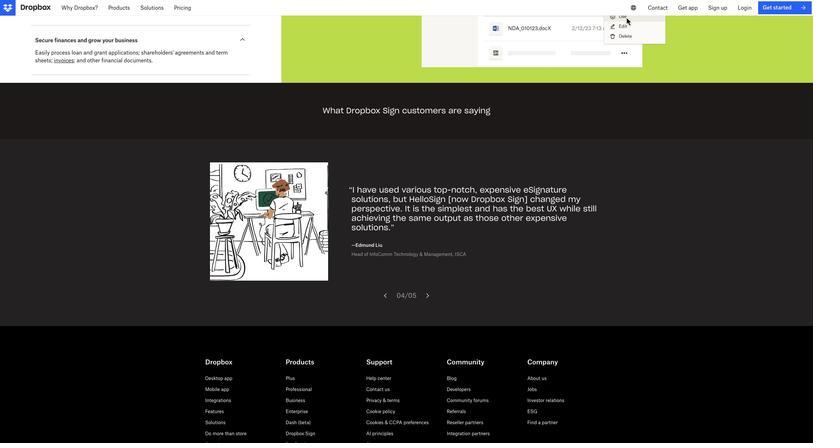 Task type: describe. For each thing, give the bounding box(es) containing it.
isca
[[455, 251, 467, 257]]

blog link
[[447, 376, 457, 381]]

desktop app link
[[205, 376, 233, 381]]

integrations
[[205, 398, 231, 403]]

process
[[51, 50, 70, 56]]

than
[[225, 431, 235, 436]]

head
[[352, 251, 363, 257]]

same
[[409, 213, 432, 223]]

customers
[[402, 106, 446, 116]]

contact for contact us
[[367, 387, 384, 392]]

do more than store
[[205, 431, 247, 436]]

applications;
[[109, 50, 140, 56]]

why dropbox?
[[61, 5, 98, 11]]

esg
[[528, 409, 538, 414]]

financial
[[102, 57, 123, 64]]

us for contact us
[[385, 387, 390, 392]]

has
[[493, 204, 508, 214]]

help center
[[367, 376, 392, 381]]

while
[[560, 204, 581, 214]]

app for mobile app
[[221, 387, 229, 392]]

;
[[74, 57, 75, 64]]

2 horizontal spatial the
[[510, 204, 524, 214]]

of
[[364, 251, 369, 257]]

loan
[[72, 50, 82, 56]]

and right ;
[[77, 57, 86, 64]]

cookies
[[367, 420, 384, 425]]

perspective.
[[352, 204, 403, 214]]

my
[[569, 194, 581, 204]]

login link
[[733, 0, 757, 16]]

store
[[236, 431, 247, 436]]

get for get app
[[679, 5, 688, 11]]

pricing link
[[169, 0, 197, 16]]

features
[[205, 409, 224, 414]]

"i
[[349, 185, 355, 195]]

investor
[[528, 398, 545, 403]]

secure
[[35, 37, 53, 44]]

reseller partners link
[[447, 420, 484, 425]]

04/05
[[397, 291, 417, 300]]

business link
[[286, 398, 305, 403]]

liu
[[376, 242, 383, 248]]

do more than store link
[[205, 431, 247, 436]]

achieving
[[352, 213, 390, 223]]

mobile app
[[205, 387, 229, 392]]

invoices ; and other financial documents.
[[54, 57, 153, 64]]

—edmund liu
[[352, 242, 383, 248]]

2 horizontal spatial sign
[[709, 5, 720, 11]]

desktop app
[[205, 376, 233, 381]]

"i have used various top-notch, expensive esignature solutions, but hellosign [now dropbox sign] changed my perspective. it is the simplest and has the best ux while still achieving the same output as those other expensive solutions."
[[349, 185, 597, 232]]

developers link
[[447, 387, 471, 392]]

invoices
[[54, 57, 74, 64]]

enterprise
[[286, 409, 308, 414]]

mobile
[[205, 387, 220, 392]]

technology
[[394, 251, 419, 257]]

company
[[528, 358, 558, 366]]

invoices link
[[54, 57, 74, 64]]

infocomm
[[370, 251, 393, 257]]

contact button
[[643, 0, 673, 16]]

grow
[[88, 37, 101, 44]]

up
[[722, 5, 728, 11]]

cookie policy
[[367, 409, 395, 414]]

sheets;
[[35, 57, 53, 64]]

dropbox right 'what'
[[346, 106, 381, 116]]

best
[[526, 204, 545, 214]]

as
[[464, 213, 473, 223]]

integration partners link
[[447, 431, 490, 436]]

& for terms
[[383, 398, 386, 403]]

get started link
[[759, 1, 812, 14]]

sign]
[[508, 194, 528, 204]]

partner
[[542, 420, 558, 425]]

still
[[583, 204, 597, 214]]

and left term
[[206, 50, 215, 56]]

reseller
[[447, 420, 464, 425]]

privacy
[[367, 398, 382, 403]]

relations
[[546, 398, 565, 403]]

term
[[216, 50, 228, 56]]

dropbox up desktop app
[[205, 358, 233, 366]]

those
[[476, 213, 499, 223]]

simplest
[[438, 204, 473, 214]]

professional
[[286, 387, 312, 392]]

dropbox down dash (beta)
[[286, 431, 304, 436]]

solutions button
[[135, 0, 169, 16]]

0 horizontal spatial the
[[393, 213, 406, 223]]

get app button
[[673, 0, 703, 16]]

& for ccpa
[[385, 420, 388, 425]]

top-
[[434, 185, 452, 195]]

mobile app link
[[205, 387, 229, 392]]

an illustration of a person sitting at a desk looking at a computer monitor image
[[210, 162, 328, 281]]

solutions link
[[205, 420, 226, 425]]

solutions inside dropdown button
[[140, 5, 164, 11]]

notch,
[[452, 185, 478, 195]]

—edmund
[[352, 242, 375, 248]]

secure finances and grow your business
[[35, 37, 138, 44]]

what dropbox sign customers are saying
[[323, 106, 491, 116]]

footer containing dropbox
[[0, 342, 814, 443]]



Task type: vqa. For each thing, say whether or not it's contained in the screenshot.


Task type: locate. For each thing, give the bounding box(es) containing it.
the right is
[[422, 204, 435, 214]]

0 vertical spatial agreements
[[93, 7, 123, 13]]

and inside ""i have used various top-notch, expensive esignature solutions, but hellosign [now dropbox sign] changed my perspective. it is the simplest and has the best ux while still achieving the same output as those other expensive solutions.""
[[475, 204, 491, 214]]

1 vertical spatial products
[[286, 358, 314, 366]]

app
[[689, 5, 698, 11], [224, 376, 233, 381], [221, 387, 229, 392]]

1 vertical spatial sign
[[383, 106, 400, 116]]

0 vertical spatial solutions
[[140, 5, 164, 11]]

and left grow at the left of the page
[[78, 37, 87, 44]]

what
[[323, 106, 344, 116]]

0 vertical spatial expensive
[[480, 185, 521, 195]]

esg link
[[528, 409, 538, 414]]

head of infocomm technology & management, isca
[[352, 251, 467, 257]]

blog
[[447, 376, 457, 381]]

cookies & ccpa preferences
[[367, 420, 429, 425]]

templates in dropbox sign on signature page image
[[297, 0, 798, 67]]

other
[[87, 57, 100, 64], [502, 213, 524, 223]]

privacy & terms
[[367, 398, 400, 403]]

other down grant
[[87, 57, 100, 64]]

1 vertical spatial agreements
[[175, 50, 204, 56]]

dropbox sign link
[[286, 431, 315, 436]]

started
[[774, 4, 792, 11]]

1 horizontal spatial contact
[[648, 5, 668, 11]]

referrals
[[447, 409, 466, 414]]

dropbox up the those
[[471, 194, 506, 204]]

investor relations link
[[528, 398, 565, 403]]

0 horizontal spatial expensive
[[480, 185, 521, 195]]

0 vertical spatial community
[[447, 358, 485, 366]]

solutions down features link
[[205, 420, 226, 425]]

partners for integration partners
[[472, 431, 490, 436]]

community down the developers at the right of the page
[[447, 398, 473, 403]]

0 horizontal spatial other
[[87, 57, 100, 64]]

app right mobile
[[221, 387, 229, 392]]

do
[[205, 431, 211, 436]]

contact inside popup button
[[648, 5, 668, 11]]

0 horizontal spatial contact
[[367, 387, 384, 392]]

1 horizontal spatial us
[[542, 376, 547, 381]]

sign up
[[709, 5, 728, 11]]

terms
[[388, 398, 400, 403]]

1 vertical spatial &
[[383, 398, 386, 403]]

the down but
[[393, 213, 406, 223]]

dash (beta)
[[286, 420, 311, 425]]

and right loan
[[84, 50, 93, 56]]

about us
[[528, 376, 547, 381]]

ux
[[547, 204, 557, 214]]

0 horizontal spatial sign
[[305, 431, 315, 436]]

partners
[[466, 420, 484, 425], [472, 431, 490, 436]]

easily
[[35, 50, 50, 56]]

1 vertical spatial contact
[[367, 387, 384, 392]]

jobs
[[528, 387, 537, 392]]

get right contact popup button at the top right
[[679, 5, 688, 11]]

agreements inside 'easily process loan and grant applications; shareholders' agreements and term sheets;'
[[175, 50, 204, 56]]

0 vertical spatial contact
[[648, 5, 668, 11]]

1 horizontal spatial sign
[[383, 106, 400, 116]]

agreements right shareholders' on the left top
[[175, 50, 204, 56]]

&
[[420, 251, 423, 257], [383, 398, 386, 403], [385, 420, 388, 425]]

agreements right the estate
[[93, 7, 123, 13]]

pricing
[[174, 5, 191, 11]]

1 horizontal spatial the
[[422, 204, 435, 214]]

[now
[[449, 194, 469, 204]]

community for community forums
[[447, 398, 473, 403]]

get left started
[[763, 4, 773, 11]]

streamline real estate agreements
[[35, 7, 123, 13]]

a
[[539, 420, 541, 425]]

esignature
[[524, 185, 567, 195]]

sign up link
[[703, 0, 733, 16]]

plus link
[[286, 376, 295, 381]]

app left sign up link
[[689, 5, 698, 11]]

preferences
[[404, 420, 429, 425]]

solutions left pricing
[[140, 5, 164, 11]]

policy
[[383, 409, 395, 414]]

about
[[528, 376, 541, 381]]

streamline
[[35, 7, 63, 13]]

app for get app
[[689, 5, 698, 11]]

1 vertical spatial other
[[502, 213, 524, 223]]

1 vertical spatial expensive
[[526, 213, 567, 223]]

are
[[449, 106, 462, 116]]

1 horizontal spatial other
[[502, 213, 524, 223]]

us
[[542, 376, 547, 381], [385, 387, 390, 392]]

2 vertical spatial &
[[385, 420, 388, 425]]

2 vertical spatial sign
[[305, 431, 315, 436]]

plus
[[286, 376, 295, 381]]

0 horizontal spatial get
[[679, 5, 688, 11]]

& right technology
[[420, 251, 423, 257]]

easily process loan and grant applications; shareholders' agreements and term sheets;
[[35, 50, 228, 64]]

partners up integration partners link
[[466, 420, 484, 425]]

but
[[393, 194, 407, 204]]

app right desktop
[[224, 376, 233, 381]]

app inside popup button
[[689, 5, 698, 11]]

expensive up has
[[480, 185, 521, 195]]

community
[[447, 358, 485, 366], [447, 398, 473, 403]]

0 vertical spatial other
[[87, 57, 100, 64]]

other down sign]
[[502, 213, 524, 223]]

features link
[[205, 409, 224, 414]]

your
[[102, 37, 114, 44]]

1 vertical spatial solutions
[[205, 420, 226, 425]]

1 community from the top
[[447, 358, 485, 366]]

0 vertical spatial partners
[[466, 420, 484, 425]]

us right about
[[542, 376, 547, 381]]

1 horizontal spatial get
[[763, 4, 773, 11]]

cookie
[[367, 409, 382, 414]]

used
[[379, 185, 399, 195]]

forums
[[474, 398, 489, 403]]

help center link
[[367, 376, 392, 381]]

0 vertical spatial &
[[420, 251, 423, 257]]

expensive
[[480, 185, 521, 195], [526, 213, 567, 223]]

0 vertical spatial app
[[689, 5, 698, 11]]

support
[[367, 358, 393, 366]]

ccpa
[[389, 420, 403, 425]]

estate
[[75, 7, 91, 13]]

referrals link
[[447, 409, 466, 414]]

partners down reseller partners link
[[472, 431, 490, 436]]

principles
[[372, 431, 394, 436]]

1 horizontal spatial expensive
[[526, 213, 567, 223]]

0 horizontal spatial agreements
[[93, 7, 123, 13]]

& left terms
[[383, 398, 386, 403]]

hellosign
[[409, 194, 446, 204]]

0 vertical spatial sign
[[709, 5, 720, 11]]

0 horizontal spatial us
[[385, 387, 390, 392]]

professional link
[[286, 387, 312, 392]]

products
[[108, 5, 130, 11], [286, 358, 314, 366]]

1 horizontal spatial agreements
[[175, 50, 204, 56]]

and right as
[[475, 204, 491, 214]]

ai
[[367, 431, 371, 436]]

documents.
[[124, 57, 153, 64]]

find
[[528, 420, 537, 425]]

2 community from the top
[[447, 398, 473, 403]]

the
[[422, 204, 435, 214], [510, 204, 524, 214], [393, 213, 406, 223]]

solutions
[[140, 5, 164, 11], [205, 420, 226, 425]]

contact inside footer
[[367, 387, 384, 392]]

footer
[[0, 342, 814, 443]]

contact left get app
[[648, 5, 668, 11]]

various
[[402, 185, 432, 195]]

it
[[405, 204, 410, 214]]

dropbox inside ""i have used various top-notch, expensive esignature solutions, but hellosign [now dropbox sign] changed my perspective. it is the simplest and has the best ux while still achieving the same output as those other expensive solutions.""
[[471, 194, 506, 204]]

2 vertical spatial app
[[221, 387, 229, 392]]

partners for reseller partners
[[466, 420, 484, 425]]

1 vertical spatial partners
[[472, 431, 490, 436]]

0 vertical spatial us
[[542, 376, 547, 381]]

0 vertical spatial products
[[108, 5, 130, 11]]

get inside popup button
[[679, 5, 688, 11]]

1 vertical spatial community
[[447, 398, 473, 403]]

other inside ""i have used various top-notch, expensive esignature solutions, but hellosign [now dropbox sign] changed my perspective. it is the simplest and has the best ux while still achieving the same output as those other expensive solutions.""
[[502, 213, 524, 223]]

(beta)
[[298, 420, 311, 425]]

us down center
[[385, 387, 390, 392]]

& left ccpa
[[385, 420, 388, 425]]

ai principles link
[[367, 431, 394, 436]]

expensive down the changed
[[526, 213, 567, 223]]

1 vertical spatial us
[[385, 387, 390, 392]]

dropbox
[[346, 106, 381, 116], [471, 194, 506, 204], [205, 358, 233, 366], [286, 431, 304, 436]]

get started
[[763, 4, 792, 11]]

shareholders'
[[141, 50, 174, 56]]

products inside popup button
[[108, 5, 130, 11]]

contact for contact
[[648, 5, 668, 11]]

community for community
[[447, 358, 485, 366]]

app for desktop app
[[224, 376, 233, 381]]

find a partner
[[528, 420, 558, 425]]

1 vertical spatial app
[[224, 376, 233, 381]]

the right has
[[510, 204, 524, 214]]

community up blog link
[[447, 358, 485, 366]]

contact up privacy
[[367, 387, 384, 392]]

management,
[[424, 251, 454, 257]]

1 horizontal spatial products
[[286, 358, 314, 366]]

saying
[[465, 106, 491, 116]]

dropbox?
[[74, 5, 98, 11]]

0 horizontal spatial products
[[108, 5, 130, 11]]

changed
[[530, 194, 566, 204]]

0 horizontal spatial solutions
[[140, 5, 164, 11]]

integrations link
[[205, 398, 231, 403]]

us for about us
[[542, 376, 547, 381]]

dash
[[286, 420, 297, 425]]

1 horizontal spatial solutions
[[205, 420, 226, 425]]

jobs link
[[528, 387, 537, 392]]

get for get started
[[763, 4, 773, 11]]



